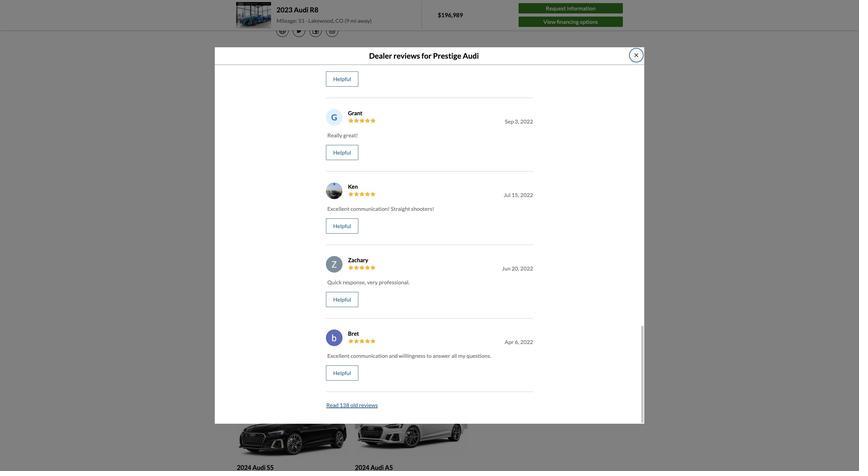 Task type: vqa. For each thing, say whether or not it's contained in the screenshot.


Task type: locate. For each thing, give the bounding box(es) containing it.
1 premium from the left
[[256, 357, 279, 364]]

2024 audi s5 image
[[237, 395, 350, 458]]

audi inside g dialog
[[463, 51, 479, 60]]

quick response, very professional.
[[328, 279, 410, 286]]

2 2022 from the top
[[521, 192, 533, 198]]

apr 6, 2022
[[505, 339, 533, 346]]

request
[[546, 5, 566, 11]]

2 quattro from the left
[[355, 357, 374, 364]]

1 horizontal spatial plus
[[398, 357, 408, 364]]

really
[[328, 132, 342, 139]]

1 horizontal spatial tfsi
[[417, 357, 428, 364]]

premium inside the 2024 audi a5 quattro premium plus 45 tfsi convertible awd $63,284 12 mi
[[375, 357, 397, 364]]

0 horizontal spatial convertible
[[310, 357, 339, 364]]

reviews
[[394, 51, 420, 60], [261, 53, 287, 63], [359, 402, 378, 409]]

2 45 from the left
[[409, 357, 416, 364]]

professional.
[[379, 279, 410, 286]]

dealer inside g dialog
[[369, 51, 392, 60]]

jul 15, 2022
[[504, 192, 533, 198]]

new
[[339, 190, 349, 197]]

convertible
[[310, 357, 339, 364], [429, 357, 457, 364]]

1 quattro from the left
[[237, 357, 255, 364]]

answer
[[433, 353, 451, 359]]

financing
[[557, 18, 579, 25]]

0 vertical spatial audi
[[294, 5, 309, 14]]

audi inside the 2024 audi a5 quattro premium plus 45 tfsi convertible awd $63,284 12 mi
[[371, 348, 384, 355]]

1 awd from the left
[[340, 357, 353, 364]]

request information button
[[519, 3, 623, 14]]

1 2024 audi a5 image from the top
[[355, 278, 468, 341]]

0 horizontal spatial plus
[[280, 357, 290, 364]]

straight
[[391, 206, 410, 212]]

2022 for apr 6, 2022
[[521, 339, 533, 346]]

me left of
[[324, 190, 331, 197]]

2022 right 20,
[[521, 265, 533, 272]]

2 horizontal spatial audi
[[463, 51, 479, 60]]

5 helpful button from the top
[[326, 366, 359, 381]]

mi right '12'
[[363, 376, 369, 382]]

dealer website
[[276, 10, 313, 17]]

2 helpful button from the top
[[326, 145, 359, 160]]

tfsi inside the 2024 audi a5 quattro premium plus 45 tfsi convertible awd $63,284 12 mi
[[417, 357, 428, 364]]

1 horizontal spatial quattro
[[355, 357, 374, 364]]

5 helpful from the top
[[333, 370, 351, 377]]

dealer for dealer reviews for prestige audi
[[369, 51, 392, 60]]

plus inside the 2024 audi a5 quattro premium plus 45 tfsi convertible awd $63,284 12 mi
[[398, 357, 408, 364]]

0 horizontal spatial 45
[[291, 357, 297, 364]]

really great!
[[328, 132, 358, 139]]

2022 right the '6,'
[[521, 339, 533, 346]]

1 horizontal spatial reviews
[[359, 402, 378, 409]]

1 vertical spatial audi
[[463, 51, 479, 60]]

1 vertical spatial 2024 audi a5 image
[[355, 395, 468, 458]]

convertible down the bret image
[[310, 357, 339, 364]]

quattro
[[237, 357, 255, 364], [355, 357, 374, 364]]

1 horizontal spatial premium
[[375, 357, 397, 364]]

0 vertical spatial me
[[324, 190, 331, 197]]

0 horizontal spatial premium
[[256, 357, 279, 364]]

reviews for dealer reviews for prestige audi
[[394, 51, 420, 60]]

away)
[[358, 17, 372, 24]]

3 2022 from the top
[[521, 265, 533, 272]]

1 horizontal spatial audi
[[371, 348, 384, 355]]

helpful for bret
[[333, 370, 351, 377]]

this right like
[[379, 190, 388, 197]]

reviews inside button
[[359, 402, 378, 409]]

2022 right the '15,'
[[521, 192, 533, 198]]

0 horizontal spatial mi
[[351, 17, 357, 24]]

tfsi
[[298, 357, 309, 364], [417, 357, 428, 364]]

dealer
[[276, 10, 293, 17], [369, 51, 392, 60], [236, 53, 259, 63]]

audi right prestige
[[463, 51, 479, 60]]

listings
[[350, 190, 368, 197]]

premium
[[256, 357, 279, 364], [375, 357, 397, 364]]

sep 3, 2022
[[505, 118, 533, 125]]

for
[[422, 51, 432, 60]]

2 plus from the left
[[398, 357, 408, 364]]

6,
[[515, 339, 520, 346]]

0 horizontal spatial me
[[324, 190, 331, 197]]

0 horizontal spatial this
[[307, 257, 319, 267]]

1 vertical spatial excellent
[[328, 353, 350, 359]]

convertible left the my
[[429, 357, 457, 364]]

1 45 from the left
[[291, 357, 297, 364]]

me right email
[[356, 210, 363, 217]]

a5
[[385, 348, 393, 355]]

1 horizontal spatial dealer
[[276, 10, 293, 17]]

0 horizontal spatial dealer
[[236, 53, 259, 63]]

2 convertible from the left
[[429, 357, 457, 364]]

apr
[[505, 339, 514, 346]]

plus
[[280, 357, 290, 364], [398, 357, 408, 364]]

shooters!
[[411, 206, 434, 212]]

0 horizontal spatial tfsi
[[298, 357, 309, 364]]

me
[[324, 190, 331, 197], [356, 210, 363, 217]]

$196,989
[[438, 11, 463, 19]]

mi
[[351, 17, 357, 24], [363, 376, 369, 382]]

1 horizontal spatial mi
[[363, 376, 369, 382]]

me inside button
[[356, 210, 363, 217]]

awd right all
[[458, 357, 472, 364]]

g
[[331, 112, 337, 122]]

0 vertical spatial excellent
[[328, 206, 350, 212]]

email
[[341, 210, 355, 217]]

2 excellent from the top
[[328, 353, 350, 359]]

2024
[[355, 348, 370, 355]]

2 tfsi from the left
[[417, 357, 428, 364]]

0 horizontal spatial audi
[[294, 5, 309, 14]]

0 vertical spatial 2024 audi a5 image
[[355, 278, 468, 341]]

1 2022 from the top
[[521, 118, 533, 125]]

1 vertical spatial me
[[356, 210, 363, 217]]

audi up 51
[[294, 5, 309, 14]]

zachary
[[348, 257, 368, 264]]

1 horizontal spatial this
[[379, 190, 388, 197]]

helpful button
[[326, 72, 359, 87], [326, 145, 359, 160], [326, 219, 359, 234], [326, 292, 359, 308], [326, 366, 359, 381]]

45 inside quattro premium plus 45 tfsi convertible awd link
[[291, 357, 297, 364]]

me for notify
[[324, 190, 331, 197]]

2022
[[521, 118, 533, 125], [521, 192, 533, 198], [521, 265, 533, 272], [521, 339, 533, 346]]

$63,284
[[355, 366, 381, 374]]

45
[[291, 357, 297, 364], [409, 357, 416, 364]]

this
[[379, 190, 388, 197], [307, 257, 319, 267]]

4 helpful from the top
[[333, 297, 351, 303]]

2 vertical spatial audi
[[371, 348, 384, 355]]

helpful button for grant
[[326, 145, 359, 160]]

mi right (9
[[351, 17, 357, 24]]

old
[[351, 402, 358, 409]]

excellent
[[328, 206, 350, 212], [328, 353, 350, 359]]

notify me of new listings like this one
[[307, 190, 398, 197]]

1 helpful button from the top
[[326, 72, 359, 87]]

2 premium from the left
[[375, 357, 397, 364]]

jun 20, 2022
[[502, 265, 533, 272]]

information
[[567, 5, 596, 11]]

0 horizontal spatial reviews
[[261, 53, 287, 63]]

1 horizontal spatial awd
[[458, 357, 472, 364]]

3 helpful from the top
[[333, 223, 351, 230]]

0 horizontal spatial awd
[[340, 357, 353, 364]]

awd
[[340, 357, 353, 364], [458, 357, 472, 364]]

awd down the bret image
[[340, 357, 353, 364]]

2 horizontal spatial reviews
[[394, 51, 420, 60]]

bret image
[[326, 330, 343, 347]]

2023 audi a5 image
[[237, 278, 350, 341]]

2023 audi r8 mileage: 51 · lakewood, co (9 mi away)
[[277, 5, 372, 24]]

2024 audi a5 image
[[355, 278, 468, 341], [355, 395, 468, 458]]

2 horizontal spatial dealer
[[369, 51, 392, 60]]

dealer reviews
[[236, 53, 287, 63]]

helpful button for ken
[[326, 219, 359, 234]]

4 2022 from the top
[[521, 339, 533, 346]]

quattro premium plus 45 tfsi convertible awd
[[237, 357, 353, 364]]

excellent down the bret image
[[328, 353, 350, 359]]

options
[[580, 18, 598, 25]]

15,
[[512, 192, 520, 198]]

1 horizontal spatial me
[[356, 210, 363, 217]]

helpful for ken
[[333, 223, 351, 230]]

helpful button for bret
[[326, 366, 359, 381]]

3 helpful button from the top
[[326, 219, 359, 234]]

dealer website link
[[276, 9, 468, 18]]

audi inside 2023 audi r8 mileage: 51 · lakewood, co (9 mi away)
[[294, 5, 309, 14]]

1 excellent from the top
[[328, 206, 350, 212]]

1 vertical spatial mi
[[363, 376, 369, 382]]

bret
[[348, 331, 359, 337]]

excellent communication and willingness to answer all my questions.
[[328, 353, 491, 359]]

1 horizontal spatial 45
[[409, 357, 416, 364]]

1 horizontal spatial convertible
[[429, 357, 457, 364]]

helpful for zachary
[[333, 297, 351, 303]]

lakewood,
[[309, 17, 334, 24]]

premium inside quattro premium plus 45 tfsi convertible awd link
[[256, 357, 279, 364]]

all
[[452, 353, 457, 359]]

this right from
[[307, 257, 319, 267]]

excellent down of
[[328, 206, 350, 212]]

3,
[[515, 118, 520, 125]]

1 convertible from the left
[[310, 357, 339, 364]]

response,
[[343, 279, 366, 286]]

4 helpful button from the top
[[326, 292, 359, 308]]

0 vertical spatial mi
[[351, 17, 357, 24]]

dealer inside dealer website link
[[276, 10, 293, 17]]

questions.
[[467, 353, 491, 359]]

notify
[[307, 190, 323, 197]]

2 awd from the left
[[458, 357, 472, 364]]

to
[[427, 353, 432, 359]]

ken image
[[326, 183, 343, 199]]

2022 right the "3,"
[[521, 118, 533, 125]]

jul
[[504, 192, 511, 198]]

2023 audi r8 image
[[236, 2, 271, 28]]

email me button
[[294, 206, 410, 221]]

helpful button for zachary
[[326, 292, 359, 308]]

audi left a5
[[371, 348, 384, 355]]

close modal dealer reviews for prestige audi image
[[634, 52, 640, 58]]

like
[[369, 190, 377, 197]]

0 horizontal spatial quattro
[[237, 357, 255, 364]]

2 helpful from the top
[[333, 149, 351, 156]]



Task type: describe. For each thing, give the bounding box(es) containing it.
audi for a5
[[371, 348, 384, 355]]

dealer
[[321, 257, 342, 267]]

grant
[[348, 110, 363, 117]]

(9
[[345, 17, 350, 24]]

quattro premium plus 45 tfsi convertible awd link
[[236, 277, 353, 383]]

reviews for dealer reviews
[[261, 53, 287, 63]]

g dialog
[[215, 0, 645, 424]]

12
[[355, 376, 362, 382]]

138
[[340, 402, 350, 409]]

prestige
[[433, 51, 462, 60]]

willingness
[[399, 353, 426, 359]]

audi for r8
[[294, 5, 309, 14]]

from
[[289, 257, 305, 267]]

ken
[[348, 184, 358, 190]]

communication!
[[351, 206, 390, 212]]

1 vertical spatial this
[[307, 257, 319, 267]]

communication
[[351, 353, 388, 359]]

2024 audi a5 quattro premium plus 45 tfsi convertible awd $63,284 12 mi
[[355, 348, 472, 382]]

read 138 old reviews
[[326, 402, 378, 409]]

recommended from this dealer
[[236, 257, 342, 267]]

co
[[336, 17, 344, 24]]

excellent for excellent communication! straight shooters!
[[328, 206, 350, 212]]

2022 for jul 15, 2022
[[521, 192, 533, 198]]

0 vertical spatial this
[[379, 190, 388, 197]]

mileage:
[[277, 17, 297, 24]]

excellent communication! straight shooters!
[[328, 206, 434, 212]]

·
[[306, 17, 307, 24]]

jun
[[502, 265, 511, 272]]

sep
[[505, 118, 514, 125]]

view financing options button
[[519, 17, 623, 27]]

view
[[544, 18, 556, 25]]

quattro inside quattro premium plus 45 tfsi convertible awd link
[[237, 357, 255, 364]]

website
[[294, 10, 313, 17]]

1 helpful from the top
[[333, 76, 351, 82]]

recommended
[[236, 257, 287, 267]]

20,
[[512, 265, 520, 272]]

mi inside 2023 audi r8 mileage: 51 · lakewood, co (9 mi away)
[[351, 17, 357, 24]]

view financing options
[[544, 18, 598, 25]]

mi inside the 2024 audi a5 quattro premium plus 45 tfsi convertible awd $63,284 12 mi
[[363, 376, 369, 382]]

me for email
[[356, 210, 363, 217]]

quattro inside the 2024 audi a5 quattro premium plus 45 tfsi convertible awd $63,284 12 mi
[[355, 357, 374, 364]]

1 tfsi from the left
[[298, 357, 309, 364]]

of
[[332, 190, 337, 197]]

2 2024 audi a5 image from the top
[[355, 395, 468, 458]]

and
[[389, 353, 398, 359]]

one
[[389, 190, 398, 197]]

helpful for grant
[[333, 149, 351, 156]]

read 138 old reviews button
[[326, 398, 378, 413]]

request information
[[546, 5, 596, 11]]

read
[[326, 402, 339, 409]]

convertible inside the 2024 audi a5 quattro premium plus 45 tfsi convertible awd $63,284 12 mi
[[429, 357, 457, 364]]

dealer for dealer website
[[276, 10, 293, 17]]

1 plus from the left
[[280, 357, 290, 364]]

quick
[[328, 279, 342, 286]]

awd inside the 2024 audi a5 quattro premium plus 45 tfsi convertible awd $63,284 12 mi
[[458, 357, 472, 364]]

zachary image
[[326, 256, 343, 273]]

dealer reviews for prestige audi
[[369, 51, 479, 60]]

r8
[[310, 5, 319, 14]]

very
[[367, 279, 378, 286]]

51
[[298, 17, 305, 24]]

great!
[[344, 132, 358, 139]]

2022 for jun 20, 2022
[[521, 265, 533, 272]]

my
[[458, 353, 466, 359]]

email me
[[341, 210, 363, 217]]

45 inside the 2024 audi a5 quattro premium plus 45 tfsi convertible awd $63,284 12 mi
[[409, 357, 416, 364]]

excellent for excellent communication and willingness to answer all my questions.
[[328, 353, 350, 359]]

dealer for dealer reviews
[[236, 53, 259, 63]]

2023
[[277, 5, 293, 14]]

2022 for sep 3, 2022
[[521, 118, 533, 125]]



